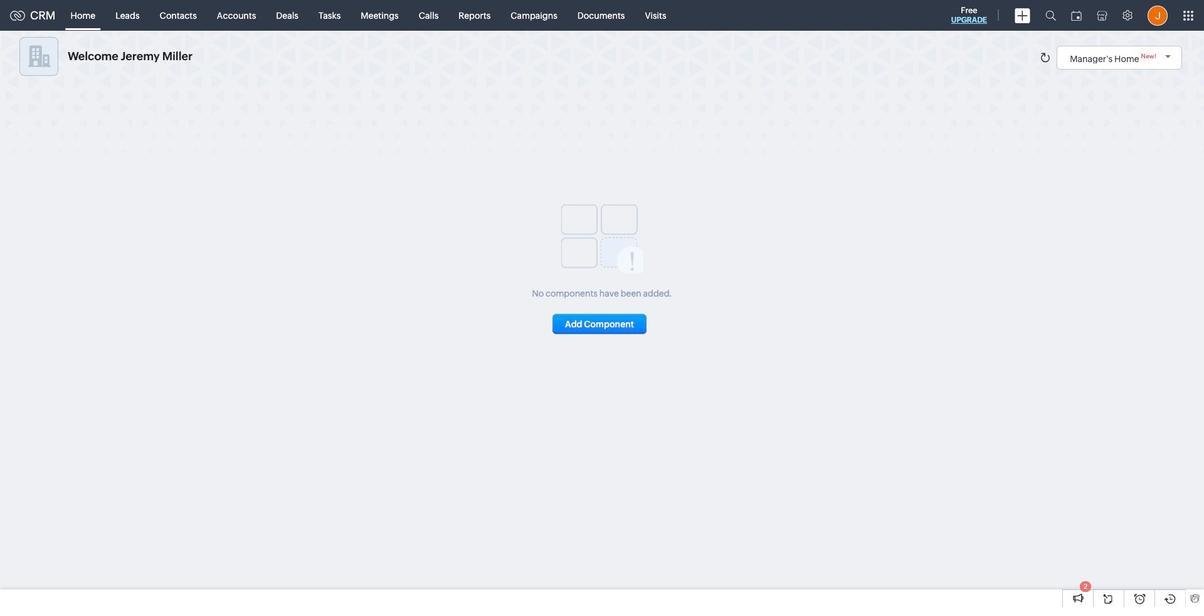 Task type: vqa. For each thing, say whether or not it's contained in the screenshot.
create menu ICON
yes



Task type: locate. For each thing, give the bounding box(es) containing it.
create menu image
[[1015, 8, 1031, 23]]

logo image
[[10, 10, 25, 20]]

search element
[[1038, 0, 1064, 31]]



Task type: describe. For each thing, give the bounding box(es) containing it.
search image
[[1046, 10, 1056, 21]]

profile element
[[1140, 0, 1176, 30]]

calendar image
[[1071, 10, 1082, 20]]

profile image
[[1148, 5, 1168, 25]]

create menu element
[[1007, 0, 1038, 30]]



